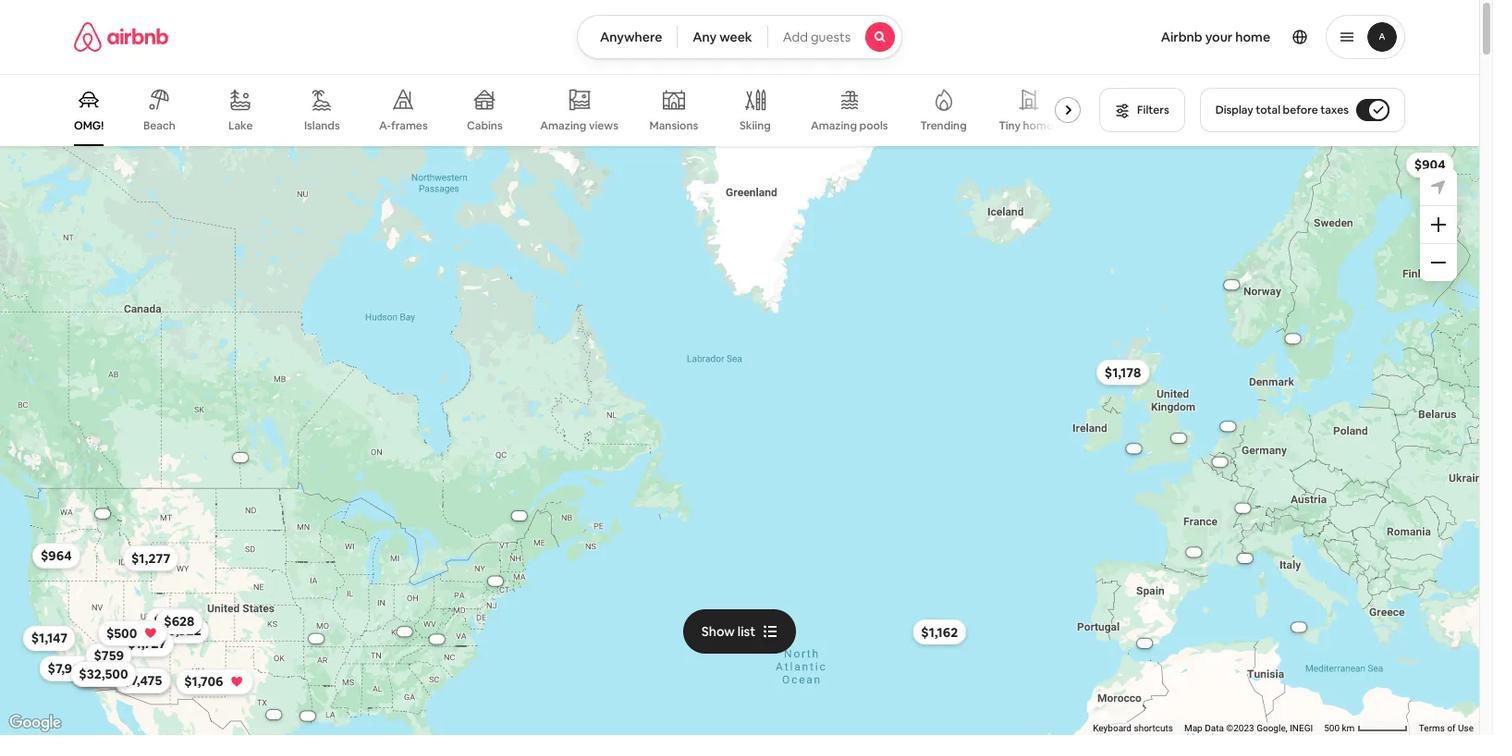 Task type: vqa. For each thing, say whether or not it's contained in the screenshot.
the $16,860 button
yes



Task type: describe. For each thing, give the bounding box(es) containing it.
profile element
[[925, 0, 1406, 74]]

filters button
[[1100, 88, 1186, 132]]

$8,530
[[122, 672, 164, 689]]

$8,530 button
[[114, 667, 172, 693]]

$628 button
[[156, 609, 203, 634]]

display
[[1216, 103, 1254, 117]]

omg!
[[74, 118, 104, 133]]

google image
[[5, 711, 66, 735]]

$3,922 button
[[152, 618, 210, 643]]

$3,560
[[82, 666, 124, 682]]

views
[[589, 118, 619, 133]]

add guests
[[783, 29, 851, 45]]

before
[[1284, 103, 1319, 117]]

group containing amazing views
[[74, 74, 1089, 146]]

week
[[720, 29, 753, 45]]

$1,727 button
[[120, 631, 174, 657]]

taxes
[[1321, 103, 1350, 117]]

airbnb your home link
[[1150, 18, 1282, 56]]

mansions
[[650, 118, 699, 133]]

$16,860
[[79, 666, 127, 683]]

guests
[[811, 29, 851, 45]]

none search field containing anywhere
[[577, 15, 903, 59]]

$32,500 $7,475
[[79, 666, 162, 689]]

terms of use
[[1420, 723, 1474, 734]]

shortcuts
[[1134, 723, 1174, 734]]

$500
[[106, 625, 137, 641]]

show
[[702, 623, 735, 640]]

$1,147 button
[[23, 625, 76, 651]]

keyboard shortcuts
[[1094, 723, 1174, 734]]

$1,162
[[922, 623, 958, 640]]

$904 button
[[1407, 152, 1455, 178]]

$1,162 button
[[913, 619, 967, 645]]

$759
[[94, 647, 124, 664]]

$1,277
[[131, 550, 171, 566]]

add
[[783, 29, 808, 45]]

$7,475
[[123, 672, 162, 689]]

display total before taxes button
[[1200, 88, 1406, 132]]

of
[[1448, 723, 1457, 734]]

beach
[[143, 118, 175, 133]]

cabins
[[467, 118, 503, 133]]

keyboard shortcuts button
[[1094, 723, 1174, 735]]

$759 $2,376 $1,727
[[83, 635, 166, 682]]

google map
showing 40 stays. including 2 saved stays. region
[[0, 146, 1480, 735]]

any week
[[693, 29, 753, 45]]

terms of use link
[[1420, 723, 1474, 734]]

$2,271 button
[[146, 607, 201, 633]]

anywhere button
[[577, 15, 678, 59]]

frames
[[391, 118, 428, 133]]

a-frames
[[379, 118, 428, 133]]

terms
[[1420, 723, 1446, 734]]

$759 button
[[86, 643, 132, 668]]

any
[[693, 29, 717, 45]]



Task type: locate. For each thing, give the bounding box(es) containing it.
$1,727
[[128, 635, 166, 652]]

add guests button
[[767, 15, 903, 59]]

None search field
[[577, 15, 903, 59]]

map data ©2023 google, inegi
[[1185, 723, 1314, 734]]

tiny homes
[[1000, 118, 1059, 133]]

$2,271
[[154, 612, 193, 629]]

$2,376 button
[[75, 661, 132, 686]]

amazing views
[[540, 118, 619, 133]]

amazing left views
[[540, 118, 587, 133]]

skiing
[[740, 118, 771, 133]]

airbnb
[[1162, 29, 1203, 45]]

group
[[74, 74, 1089, 146]]

tiny
[[1000, 118, 1021, 133]]

airbnb your home
[[1162, 29, 1271, 45]]

display total before taxes
[[1216, 103, 1350, 117]]

©2023
[[1227, 723, 1255, 734]]

map
[[1185, 723, 1203, 734]]

data
[[1205, 723, 1225, 734]]

$1,147
[[31, 630, 68, 646]]

pools
[[860, 118, 889, 133]]

$16,860 button
[[71, 661, 136, 687]]

amazing
[[540, 118, 587, 133], [811, 118, 857, 133]]

$1,706
[[184, 673, 223, 690]]

inegi
[[1291, 723, 1314, 734]]

show list button
[[683, 609, 797, 654]]

$500 button
[[98, 620, 168, 646]]

show list
[[702, 623, 756, 640]]

$628
[[164, 613, 195, 630]]

$1,706 button
[[176, 669, 254, 695]]

amazing left pools
[[811, 118, 857, 133]]

$1,277 button
[[123, 545, 179, 571]]

keyboard
[[1094, 723, 1132, 734]]

your
[[1206, 29, 1233, 45]]

total
[[1256, 103, 1281, 117]]

km
[[1343, 723, 1355, 734]]

homes
[[1024, 118, 1059, 133]]

0 horizontal spatial amazing
[[540, 118, 587, 133]]

amazing for amazing views
[[540, 118, 587, 133]]

islands
[[304, 118, 340, 133]]

1 horizontal spatial amazing
[[811, 118, 857, 133]]

google,
[[1257, 723, 1288, 734]]

lake
[[229, 118, 253, 133]]

trending
[[921, 118, 967, 133]]

$1,178 button
[[1097, 359, 1150, 385]]

$32,500 button
[[71, 661, 137, 687]]

filters
[[1138, 103, 1170, 117]]

$32,500
[[79, 666, 128, 682]]

anywhere
[[600, 29, 663, 45]]

home
[[1236, 29, 1271, 45]]

$964
[[41, 547, 72, 564]]

$904
[[1415, 156, 1446, 173]]

zoom out image
[[1432, 255, 1447, 270]]

$3,560 button
[[73, 661, 132, 687]]

amazing pools
[[811, 118, 889, 133]]

list
[[738, 623, 756, 640]]

a-
[[379, 118, 391, 133]]

$964 button
[[32, 543, 80, 568]]

$7,960 button
[[39, 655, 97, 681]]

zoom in image
[[1432, 217, 1447, 232]]

amazing for amazing pools
[[811, 118, 857, 133]]

500
[[1325, 723, 1340, 734]]

$3,922
[[160, 622, 201, 639]]

$1,178
[[1105, 364, 1142, 380]]

$7,475 button
[[115, 667, 170, 693]]

500 km button
[[1319, 722, 1414, 735]]

use
[[1459, 723, 1474, 734]]

500 km
[[1325, 723, 1358, 734]]

$2,376
[[83, 665, 124, 682]]

$7,960
[[48, 660, 88, 677]]

any week button
[[677, 15, 768, 59]]



